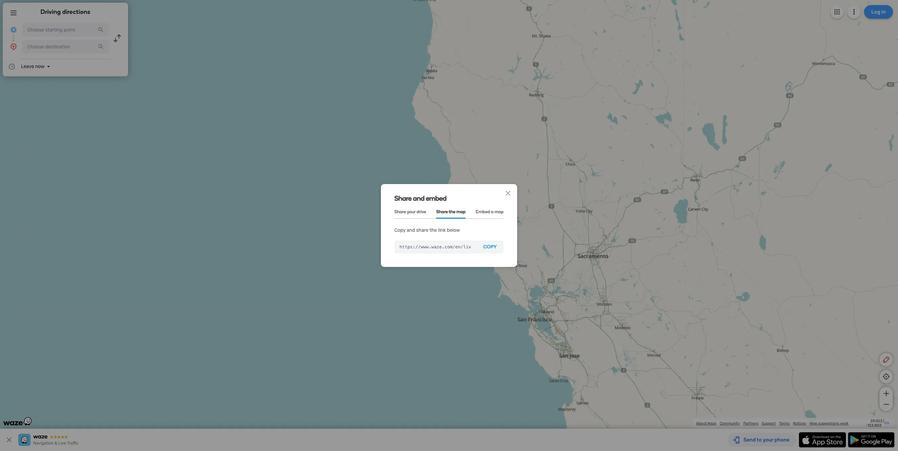 Task type: locate. For each thing, give the bounding box(es) containing it.
map for share the map
[[457, 210, 466, 215]]

-
[[866, 424, 868, 429]]

and left share
[[407, 228, 415, 234]]

0 vertical spatial x image
[[504, 190, 512, 198]]

about
[[696, 422, 707, 426]]

the up below
[[449, 210, 456, 215]]

driving directions
[[41, 8, 90, 16]]

1 vertical spatial x image
[[5, 437, 13, 445]]

0 horizontal spatial map
[[457, 210, 466, 215]]

zoom out image
[[882, 401, 891, 409]]

share your drive
[[395, 210, 426, 215]]

1 horizontal spatial the
[[449, 210, 456, 215]]

navigation
[[33, 442, 54, 447]]

map right the a
[[495, 210, 504, 215]]

embed
[[426, 195, 447, 203]]

1 vertical spatial and
[[407, 228, 415, 234]]

share down embed
[[436, 210, 448, 215]]

0 horizontal spatial copy
[[395, 228, 406, 234]]

1 horizontal spatial copy
[[483, 244, 497, 250]]

and up drive
[[413, 195, 425, 203]]

the left link
[[430, 228, 437, 234]]

partners
[[744, 422, 759, 426]]

and
[[413, 195, 425, 203], [407, 228, 415, 234]]

1 vertical spatial copy
[[483, 244, 497, 250]]

directions
[[62, 8, 90, 16]]

community link
[[720, 422, 740, 426]]

1 map from the left
[[457, 210, 466, 215]]

1 horizontal spatial x image
[[504, 190, 512, 198]]

map
[[457, 210, 466, 215], [495, 210, 504, 215]]

leave
[[21, 64, 34, 70]]

copy inside button
[[483, 244, 497, 250]]

suggestions
[[818, 422, 840, 426]]

waze
[[708, 422, 717, 426]]

x image
[[504, 190, 512, 198], [5, 437, 13, 445]]

live
[[58, 442, 66, 447]]

Choose destination text field
[[22, 40, 108, 54]]

1 horizontal spatial map
[[495, 210, 504, 215]]

0 vertical spatial copy
[[395, 228, 406, 234]]

&
[[55, 442, 57, 447]]

share for share and embed
[[395, 195, 412, 203]]

current location image
[[9, 26, 18, 34]]

map inside embed a map link
[[495, 210, 504, 215]]

share the map
[[436, 210, 466, 215]]

zoom in image
[[882, 390, 891, 398]]

share
[[395, 195, 412, 203], [395, 210, 406, 215], [436, 210, 448, 215]]

notices
[[793, 422, 806, 426]]

0 vertical spatial and
[[413, 195, 425, 203]]

share
[[416, 228, 429, 234]]

support
[[762, 422, 776, 426]]

map up below
[[457, 210, 466, 215]]

link image
[[885, 421, 890, 426]]

link
[[438, 228, 446, 234]]

pencil image
[[882, 356, 891, 364]]

0 vertical spatial the
[[449, 210, 456, 215]]

copy and share the link below
[[395, 228, 460, 234]]

about waze link
[[696, 422, 717, 426]]

|
[[884, 420, 885, 424]]

drive
[[417, 210, 426, 215]]

about waze community partners support terms notices how suggestions work
[[696, 422, 849, 426]]

share for share the map
[[436, 210, 448, 215]]

2 map from the left
[[495, 210, 504, 215]]

copy
[[395, 228, 406, 234], [483, 244, 497, 250]]

navigation & live traffic
[[33, 442, 78, 447]]

traffic
[[67, 442, 78, 447]]

the
[[449, 210, 456, 215], [430, 228, 437, 234]]

partners link
[[744, 422, 759, 426]]

share up share your drive
[[395, 195, 412, 203]]

share and embed
[[395, 195, 447, 203]]

None field
[[395, 241, 477, 254]]

1 vertical spatial the
[[430, 228, 437, 234]]

share left the your
[[395, 210, 406, 215]]



Task type: vqa. For each thing, say whether or not it's contained in the screenshot.
the
yes



Task type: describe. For each thing, give the bounding box(es) containing it.
0 horizontal spatial x image
[[5, 437, 13, 445]]

leave now
[[21, 64, 45, 70]]

copy for copy and share the link below
[[395, 228, 406, 234]]

how suggestions work link
[[810, 422, 849, 426]]

embed a map link
[[476, 205, 504, 219]]

share the map link
[[436, 205, 466, 219]]

below
[[447, 228, 460, 234]]

and for copy
[[407, 228, 415, 234]]

how
[[810, 422, 818, 426]]

embed
[[476, 210, 490, 215]]

39.053 | -123.803
[[866, 420, 885, 429]]

share for share your drive
[[395, 210, 406, 215]]

a
[[491, 210, 494, 215]]

work
[[841, 422, 849, 426]]

embed a map
[[476, 210, 504, 215]]

terms
[[779, 422, 790, 426]]

copy for copy
[[483, 244, 497, 250]]

terms link
[[779, 422, 790, 426]]

your
[[407, 210, 416, 215]]

the inside 'share the map' link
[[449, 210, 456, 215]]

community
[[720, 422, 740, 426]]

123.803
[[868, 424, 882, 429]]

now
[[35, 64, 45, 70]]

location image
[[9, 43, 18, 51]]

share your drive link
[[395, 205, 426, 219]]

support link
[[762, 422, 776, 426]]

copy button
[[477, 241, 504, 254]]

notices link
[[793, 422, 806, 426]]

clock image
[[8, 63, 16, 71]]

Choose starting point text field
[[22, 23, 108, 37]]

map for embed a map
[[495, 210, 504, 215]]

driving
[[41, 8, 61, 16]]

and for share
[[413, 195, 425, 203]]

0 horizontal spatial the
[[430, 228, 437, 234]]

39.053
[[871, 420, 883, 424]]



